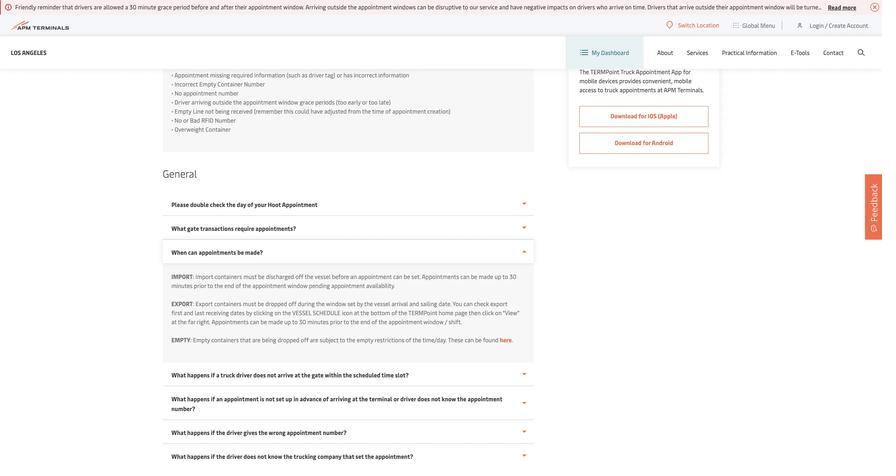 Task type: describe. For each thing, give the bounding box(es) containing it.
termpoint inside the termpoint truck appointment app for mobile devices provides convenient, mobile access to truck appointments at apm terminals.
[[590, 68, 619, 76]]

1 horizontal spatial arrive
[[609, 3, 624, 11]]

switch location
[[678, 21, 719, 29]]

2 horizontal spatial mobile
[[674, 77, 692, 85]]

are left allowed
[[94, 3, 102, 11]]

here link
[[500, 336, 512, 344]]

for for download for android
[[643, 139, 651, 147]]

know inside the what happens if an appointment is not set up in advance of arriving at the terminal or driver does not know the appointment number?
[[442, 395, 456, 403]]

facility.
[[299, 35, 317, 43]]

services
[[687, 49, 708, 57]]

that inside when can appointments be made? element
[[240, 336, 251, 344]]

0 vertical spatial 30
[[130, 3, 136, 11]]

google
[[201, 26, 220, 34]]

what happens if the driver gives the wrong appointment number? button
[[163, 421, 534, 445]]

happens for what happens if the driver gives the wrong appointment number?
[[187, 429, 210, 437]]

termpoint
[[367, 17, 393, 25]]

1 horizontal spatial is
[[291, 26, 295, 34]]

app right the mobile
[[611, 12, 622, 20]]

grace inside • appointment missing required information (such as driver tag) or has incorrect information • incorrect empty container number • no appointment number • driver arriving outside the appointment window grace periods (too early or too late) • empty line not being received (remember this could have adjusted from the time of appointment creation) • no or bad rfid number • overweight container
[[300, 98, 314, 106]]

sure
[[187, 17, 198, 25]]

los angeles link
[[11, 48, 47, 57]]

• appointment missing required information (such as driver tag) or has incorrect information • incorrect empty container number • no appointment number • driver arriving outside the appointment window grace periods (too early or too late) • empty line not being received (remember this could have adjusted from the time of appointment creation) • no or bad rfid number • overweight container
[[171, 71, 450, 133]]

period
[[173, 3, 190, 11]]

arrival
[[392, 300, 408, 308]]

can down clicking
[[250, 318, 259, 326]]

time.
[[633, 3, 646, 11]]

download for download for android
[[615, 139, 642, 147]]

0 vertical spatial grace
[[158, 3, 172, 11]]

and inside to passing the security checkpoint and entering the facility.
[[254, 35, 264, 43]]

prior inside : import containers must be discharged off the vessel before an appointment can be set. appointments can be made up to 30 minutes prior to the end of the appointment window pending appointment availability.
[[194, 282, 206, 290]]

information up entering
[[259, 26, 289, 34]]

what gate transactions require appointments?
[[171, 225, 296, 233]]

0 vertical spatial termpoint
[[579, 46, 619, 57]]

an inside : import containers must be discharged off the vessel before an appointment can be set. appointments can be made up to 30 minutes prior to the end of the appointment window pending appointment availability.
[[350, 273, 357, 281]]

arriving inside the what happens if an appointment is not set up in advance of arriving at the terminal or driver does not know the appointment number?
[[330, 395, 351, 403]]

"view"
[[503, 309, 519, 317]]

appointments inside : export containers must be dropped off during the window set by the vessel arrival and sailing date. you can check export first and last receiving dates by clicking on the vessel schedule icon at the bottom of the termpoint home page then click on "view" at the far right. appointments can be made up to 30 minutes prior to the end of the appointment window / shift.
[[212, 318, 249, 326]]

negative
[[524, 3, 546, 11]]

2 horizontal spatial arrive
[[679, 3, 694, 11]]

1 drivers from the left
[[74, 3, 92, 11]]

2 vertical spatial containers
[[211, 336, 239, 344]]

arriving
[[306, 3, 326, 11]]

not inside • appointment missing required information (such as driver tag) or has incorrect information • incorrect empty container number • no appointment number • driver arriving outside the appointment window grace periods (too early or too late) • empty line not being received (remember this could have adjusted from the time of appointment creation) • no or bad rfid number • overweight container
[[205, 107, 214, 115]]

store
[[494, 17, 507, 25]]

window left will in the right top of the page
[[765, 3, 785, 11]]

switch
[[678, 21, 695, 29]]

terminals.
[[677, 86, 704, 94]]

of right restrictions
[[406, 336, 411, 344]]

this
[[284, 107, 293, 115]]

outside inside • appointment missing required information (such as driver tag) or has incorrect information • incorrect empty container number • no appointment number • driver arriving outside the appointment window grace periods (too early or too late) • empty line not being received (remember this could have adjusted from the time of appointment creation) • no or bad rfid number • overweight container
[[213, 98, 232, 106]]

security
[[202, 35, 223, 43]]

6 • from the top
[[171, 116, 173, 124]]

that inside dropdown button
[[343, 453, 354, 461]]

prior
[[493, 26, 509, 34]]

incorrect
[[175, 80, 198, 88]]

creation)
[[427, 107, 450, 115]]

on right impacts
[[569, 3, 576, 11]]

0 vertical spatial must
[[450, 26, 463, 34]]

(too
[[336, 98, 347, 106]]

scheduled
[[353, 371, 380, 379]]

empty
[[171, 336, 190, 344]]

2 correct from the left
[[473, 26, 491, 34]]

up inside the what happens if an appointment is not set up in advance of arriving at the terminal or driver does not know the appointment number?
[[285, 395, 292, 403]]

1 horizontal spatial by
[[357, 300, 363, 308]]

the inside 'dropdown button'
[[226, 201, 235, 209]]

download for download for ios (apple)
[[611, 112, 637, 120]]

day
[[237, 201, 246, 209]]

truck inside the termpoint truck appointment app for mobile devices provides convenient, mobile access to truck appointments at apm terminals.
[[605, 86, 618, 94]]

of inside the what happens if an appointment is not set up in advance of arriving at the terminal or driver does not know the appointment number?
[[323, 395, 329, 403]]

close alert image
[[870, 3, 879, 12]]

can right "windows"
[[417, 3, 426, 11]]

information left (such
[[254, 71, 285, 79]]

happens for what happens if an appointment is not set up in advance of arriving at the terminal or driver does not know the appointment number?
[[187, 395, 210, 403]]

check inside 'dropdown button'
[[210, 201, 225, 209]]

apple link
[[173, 26, 189, 34]]

appointment inside the termpoint truck appointment app for mobile devices provides convenient, mobile access to truck appointments at apm terminals.
[[636, 68, 670, 76]]

when can appointments be made? element
[[163, 263, 534, 363]]

driver inside the what happens if an appointment is not set up in advance of arriving at the terminal or driver does not know the appointment number?
[[400, 395, 416, 403]]

set inside dropdown button
[[356, 453, 364, 461]]

reminder
[[38, 3, 61, 11]]

window down the home
[[424, 318, 444, 326]]

to passing the security checkpoint and entering the facility.
[[171, 26, 515, 43]]

or left bad on the left top
[[183, 116, 189, 124]]

restrictions
[[375, 336, 404, 344]]

check inside : export containers must be dropped off during the window set by the vessel arrival and sailing date. you can check export first and last receiving dates by clicking on the vessel schedule icon at the bottom of the termpoint home page then click on "view" at the far right. appointments can be made up to 30 minutes prior to the end of the appointment window / shift.
[[474, 300, 489, 308]]

then
[[469, 309, 481, 317]]

1 vertical spatial empty
[[175, 107, 191, 115]]

before inside : import containers must be discharged off the vessel before an appointment can be set. appointments can be made up to 30 minutes prior to the end of the appointment window pending appointment availability.
[[332, 273, 349, 281]]

up inside : export containers must be dropped off during the window set by the vessel arrival and sailing date. you can check export first and last receiving dates by clicking on the vessel schedule icon at the bottom of the termpoint home page then click on "view" at the far right. appointments can be made up to 30 minutes prior to the end of the appointment window / shift.
[[284, 318, 291, 326]]

rfid
[[201, 116, 213, 124]]

read more
[[828, 3, 856, 11]]

appointments inside the termpoint truck appointment app for mobile devices provides convenient, mobile access to truck appointments at apm terminals.
[[620, 86, 656, 94]]

line
[[193, 107, 204, 115]]

to inside "make sure appointments are updated prior to arrival. drivers can utilize the termpoint app found in your mobile device's app store ("
[[284, 17, 289, 25]]

or left has
[[337, 71, 342, 79]]

on right clicking
[[275, 309, 281, 317]]

set inside : export containers must be dropped off during the window set by the vessel arrival and sailing date. you can check export first and last receiving dates by clicking on the vessel schedule icon at the bottom of the termpoint home page then click on "view" at the far right. appointments can be made up to 30 minutes prior to the end of the appointment window / shift.
[[347, 300, 355, 308]]

if for does
[[211, 453, 215, 461]]

shift.
[[449, 318, 462, 326]]

app up truck
[[621, 46, 635, 57]]

passing
[[171, 35, 191, 43]]

of down arrival
[[392, 309, 397, 317]]

set inside the what happens if an appointment is not set up in advance of arriving at the terminal or driver does not know the appointment number?
[[276, 395, 284, 403]]

approaching
[[337, 26, 369, 34]]

made inside : import containers must be discharged off the vessel before an appointment can be set. appointments can be made up to 30 minutes prior to the end of the appointment window pending appointment availability.
[[479, 273, 493, 281]]

appointment inside • appointment missing required information (such as driver tag) or has incorrect information • incorrect empty container number • no appointment number • driver arriving outside the appointment window grace periods (too early or too late) • empty line not being received (remember this could have adjusted from the time of appointment creation) • no or bad rfid number • overweight container
[[174, 71, 209, 79]]

0 vertical spatial information
[[418, 26, 449, 34]]

to left approaching
[[330, 26, 335, 34]]

read more button
[[828, 3, 856, 12]]

that up switch location button
[[667, 3, 678, 11]]

require
[[235, 225, 254, 233]]

at down first
[[171, 318, 177, 326]]

what for what happens if the driver gives the wrong appointment number?
[[171, 429, 186, 437]]

global
[[742, 21, 759, 29]]

here
[[500, 336, 512, 344]]

1 horizontal spatial outside
[[327, 3, 347, 11]]

if for gives
[[211, 429, 215, 437]]

global menu
[[742, 21, 775, 29]]

does inside the what happens if an appointment is not set up in advance of arriving at the terminal or driver does not know the appointment number?
[[417, 395, 430, 403]]

0 vertical spatial empty
[[199, 80, 216, 88]]

what for what gate transactions require appointments?
[[171, 225, 186, 233]]

2 vertical spatial :
[[190, 336, 192, 344]]

and down sure
[[190, 26, 200, 34]]

can up you
[[460, 273, 469, 281]]

create
[[829, 21, 846, 29]]

of inside • appointment missing required information (such as driver tag) or has incorrect information • incorrect empty container number • no appointment number • driver arriving outside the appointment window grace periods (too early or too late) • empty line not being received (remember this could have adjusted from the time of appointment creation) • no or bad rfid number • overweight container
[[385, 107, 391, 115]]

help
[[230, 26, 241, 34]]

to right 'subject'
[[340, 336, 345, 344]]

off for the
[[295, 273, 303, 281]]

0 horizontal spatial number
[[215, 116, 236, 124]]

or left 'too' at the left of page
[[362, 98, 367, 106]]

of inside : import containers must be discharged off the vessel before an appointment can be set. appointments can be made up to 30 minutes prior to the end of the appointment window pending appointment availability.
[[236, 282, 241, 290]]

2 vertical spatial does
[[244, 453, 256, 461]]

mobile app
[[592, 12, 622, 20]]

to left our
[[463, 3, 468, 11]]

to down icon
[[344, 318, 349, 326]]

(apple)
[[658, 112, 677, 120]]

prior up facility.
[[316, 26, 328, 34]]

information right incorrect
[[378, 71, 409, 79]]

containers for dates
[[214, 300, 242, 308]]

0 horizontal spatial gate
[[187, 225, 199, 233]]

termpoint inside : export containers must be dropped off during the window set by the vessel arrival and sailing date. you can check export first and last receiving dates by clicking on the vessel schedule icon at the bottom of the termpoint home page then click on "view" at the far right. appointments can be made up to 30 minutes prior to the end of the appointment window / shift.
[[408, 309, 437, 317]]

prior inside "make sure appointments are updated prior to arrival. drivers can utilize the termpoint app found in your mobile device's app store ("
[[270, 17, 282, 25]]

what gate transactions require appointments? button
[[163, 216, 534, 240]]

time inside • appointment missing required information (such as driver tag) or has incorrect information • incorrect empty container number • no appointment number • driver arriving outside the appointment window grace periods (too early or too late) • empty line not being received (remember this could have adjusted from the time of appointment creation) • no or bad rfid number • overweight container
[[372, 107, 384, 115]]

will
[[786, 3, 795, 11]]

if for driver
[[211, 371, 215, 379]]

within
[[325, 371, 342, 379]]

for inside the termpoint truck appointment app for mobile devices provides convenient, mobile access to truck appointments at apm terminals.
[[683, 68, 691, 76]]

clicking
[[254, 309, 273, 317]]

window up schedule
[[326, 300, 346, 308]]

2 horizontal spatial outside
[[695, 3, 715, 11]]

1 correct from the left
[[296, 26, 315, 34]]

mobile
[[592, 12, 610, 20]]

please
[[171, 201, 189, 209]]

and up store
[[499, 3, 509, 11]]

: import containers must be discharged off the vessel before an appointment can be set. appointments can be made up to 30 minutes prior to the end of the appointment window pending appointment availability.
[[171, 273, 516, 290]]

1 vertical spatial by
[[246, 309, 252, 317]]

download for ios (apple)
[[611, 112, 677, 120]]

0 vertical spatial does
[[253, 371, 266, 379]]

periods
[[315, 98, 335, 106]]

location
[[697, 21, 719, 29]]

can left 'set.'
[[393, 273, 402, 281]]

export
[[171, 300, 193, 308]]

and left after
[[210, 3, 219, 11]]

what happens if the driver does not know the trucking company that set the appointment?
[[171, 453, 413, 461]]

to down vessel
[[292, 318, 298, 326]]

1 their from the left
[[235, 3, 247, 11]]

0 vertical spatial drivers
[[647, 3, 666, 11]]

5 • from the top
[[171, 107, 173, 115]]

arrive inside dropdown button
[[278, 371, 293, 379]]

e-tools button
[[791, 36, 810, 69]]

can inside "make sure appointments are updated prior to arrival. drivers can utilize the termpoint app found in your mobile device's app store ("
[[329, 17, 338, 25]]

end inside : export containers must be dropped off during the window set by the vessel arrival and sailing date. you can check export first and last receiving dates by clicking on the vessel schedule icon at the bottom of the termpoint home page then click on "view" at the far right. appointments can be made up to 30 minutes prior to the end of the appointment window / shift.
[[361, 318, 370, 326]]

apple
[[173, 26, 189, 34]]

contact button
[[823, 36, 844, 69]]

if for is
[[211, 395, 215, 403]]

updated
[[247, 17, 269, 25]]

when can appointments be made? button
[[163, 240, 534, 263]]

found inside when can appointments be made? element
[[483, 336, 498, 344]]

practical
[[722, 49, 745, 57]]

are left 'subject'
[[310, 336, 318, 344]]

time inside dropdown button
[[382, 371, 394, 379]]

that right reminder
[[62, 3, 73, 11]]

is inside the what happens if an appointment is not set up in advance of arriving at the terminal or driver does not know the appointment number?
[[260, 395, 264, 403]]

when
[[171, 249, 187, 257]]

export
[[490, 300, 507, 308]]

to down 'import'
[[207, 282, 213, 290]]

company
[[318, 453, 342, 461]]

to up export
[[503, 273, 508, 281]]

app inside the termpoint truck appointment app for mobile devices provides convenient, mobile access to truck appointments at apm terminals.
[[671, 68, 682, 76]]

or inside the what happens if an appointment is not set up in advance of arriving at the terminal or driver does not know the appointment number?
[[394, 395, 399, 403]]

0 vertical spatial number
[[244, 80, 265, 88]]

truck inside dropdown button
[[221, 371, 235, 379]]

be inside the when can appointments be made? dropdown button
[[237, 249, 244, 257]]

can right these
[[465, 336, 474, 344]]

provides
[[619, 77, 641, 85]]

can inside dropdown button
[[188, 249, 197, 257]]

a inside what happens if a truck driver does not arrive at the gate within the scheduled time slot? dropdown button
[[216, 371, 219, 379]]

2 no from the top
[[175, 116, 182, 124]]

dropped inside : export containers must be dropped off during the window set by the vessel arrival and sailing date. you can check export first and last receiving dates by clicking on the vessel schedule icon at the bottom of the termpoint home page then click on "view" at the far right. appointments can be made up to 30 minutes prior to the end of the appointment window / shift.
[[265, 300, 287, 308]]

1 • from the top
[[171, 71, 173, 79]]

information inside practical information dropdown button
[[746, 49, 777, 57]]

download for ios (apple) link
[[579, 106, 708, 127]]

could
[[295, 107, 309, 115]]

los
[[11, 48, 21, 56]]

0 vertical spatial a
[[125, 3, 128, 11]]

as
[[302, 71, 307, 79]]

2 drivers from the left
[[577, 3, 595, 11]]

0 vertical spatial container
[[218, 80, 243, 88]]

driver inside • appointment missing required information (such as driver tag) or has incorrect information • incorrect empty container number • no appointment number • driver arriving outside the appointment window grace periods (too early or too late) • empty line not being received (remember this could have adjusted from the time of appointment creation) • no or bad rfid number • overweight container
[[309, 71, 324, 79]]

number? inside the what happens if an appointment is not set up in advance of arriving at the terminal or driver does not know the appointment number?
[[171, 405, 195, 413]]

drivers inside "make sure appointments are updated prior to arrival. drivers can utilize the termpoint app found in your mobile device's app store ("
[[310, 17, 328, 25]]

global menu button
[[726, 14, 783, 36]]

30 inside : import containers must be discharged off the vessel before an appointment can be set. appointments can be made up to 30 minutes prior to the end of the appointment window pending appointment availability.
[[509, 273, 516, 281]]



Task type: locate. For each thing, give the bounding box(es) containing it.
if inside the what happens if an appointment is not set up in advance of arriving at the terminal or driver does not know the appointment number?
[[211, 395, 215, 403]]

correct down app
[[473, 26, 491, 34]]

1 vertical spatial check
[[474, 300, 489, 308]]

in inside the what happens if an appointment is not set up in advance of arriving at the terminal or driver does not know the appointment number?
[[294, 395, 298, 403]]

1 vertical spatial dropped
[[278, 336, 299, 344]]

1 vertical spatial off
[[289, 300, 296, 308]]

made up export
[[479, 273, 493, 281]]

outside
[[327, 3, 347, 11], [695, 3, 715, 11], [213, 98, 232, 106]]

to inside to passing the security checkpoint and entering the facility.
[[510, 26, 515, 34]]

a
[[125, 3, 128, 11], [216, 371, 219, 379]]

time
[[372, 107, 384, 115], [382, 371, 394, 379]]

found
[[406, 17, 422, 25], [483, 336, 498, 344]]

appointments inside : import containers must be discharged off the vessel before an appointment can be set. appointments can be made up to 30 minutes prior to the end of the appointment window pending appointment availability.
[[422, 273, 459, 281]]

1 vertical spatial container
[[205, 125, 231, 133]]

appointments for updated
[[200, 17, 236, 25]]

on left time. in the top of the page
[[625, 3, 632, 11]]

0 vertical spatial by
[[357, 300, 363, 308]]

icon
[[342, 309, 353, 317]]

mobile down "friendly reminder that drivers are allowed a 30 minute grace period before and after their appointment window. arriving outside the appointment windows can be disruptive to our service and have negative impacts on drivers who arrive on time. drivers that arrive outside their appointment window will be turned away. to receive future"
[[442, 17, 460, 25]]

made inside : export containers must be dropped off during the window set by the vessel arrival and sailing date. you can check export first and last receiving dates by clicking on the vessel schedule icon at the bottom of the termpoint home page then click on "view" at the far right. appointments can be made up to 30 minutes prior to the end of the appointment window / shift.
[[268, 318, 283, 326]]

an inside the what happens if an appointment is not set up in advance of arriving at the terminal or driver does not know the appointment number?
[[216, 395, 223, 403]]

vessel up pending
[[315, 273, 331, 281]]

of down late)
[[385, 107, 391, 115]]

off
[[295, 273, 303, 281], [289, 300, 296, 308], [301, 336, 309, 344]]

received
[[231, 107, 253, 115]]

at right icon
[[354, 309, 359, 317]]

appointments right 'set.'
[[422, 273, 459, 281]]

gate down termpoint
[[380, 26, 392, 34]]

appointments inside "make sure appointments are updated prior to arrival. drivers can utilize the termpoint app found in your mobile device's app store ("
[[200, 17, 236, 25]]

appointments inside dropdown button
[[199, 249, 236, 257]]

containers for end
[[215, 273, 242, 281]]

last
[[195, 309, 204, 317]]

off inside : import containers must be discharged off the vessel before an appointment can be set. appointments can be made up to 30 minutes prior to the end of the appointment window pending appointment availability.
[[295, 273, 303, 281]]

1 vertical spatial number?
[[323, 429, 347, 437]]

of up the 'dates'
[[236, 282, 241, 290]]

what inside the what happens if an appointment is not set up in advance of arriving at the terminal or driver does not know the appointment number?
[[171, 395, 186, 403]]

the
[[579, 68, 589, 76]]

devices
[[599, 77, 618, 85]]

drivers down arriving
[[310, 17, 328, 25]]

and up far
[[184, 309, 193, 317]]

at inside dropdown button
[[295, 371, 300, 379]]

1 vertical spatial arriving
[[330, 395, 351, 403]]

from
[[348, 107, 361, 115]]

2 horizontal spatial set
[[356, 453, 364, 461]]

happens for what happens if the driver does not know the trucking company that set the appointment?
[[187, 453, 210, 461]]

number? inside dropdown button
[[323, 429, 347, 437]]

happens inside what happens if the driver does not know the trucking company that set the appointment? dropdown button
[[187, 453, 210, 461]]

home
[[439, 309, 453, 317]]

make sure appointments are updated prior to arrival. drivers can utilize the termpoint app found in your mobile device's app store (
[[171, 17, 507, 34]]

0 horizontal spatial drivers
[[74, 3, 92, 11]]

0 vertical spatial truck
[[605, 86, 618, 94]]

found up complex.
[[406, 17, 422, 25]]

for inside "link"
[[639, 112, 647, 120]]

please double check the day of your hoot appointment button
[[163, 192, 534, 216]]

for for download for ios (apple)
[[639, 112, 647, 120]]

mobile app link
[[579, 12, 708, 21]]

1 horizontal spatial number
[[244, 80, 265, 88]]

switch location button
[[667, 21, 719, 29]]

30 inside : export containers must be dropped off during the window set by the vessel arrival and sailing date. you can check export first and last receiving dates by clicking on the vessel schedule icon at the bottom of the termpoint home page then click on "view" at the far right. appointments can be made up to 30 minutes prior to the end of the appointment window / shift.
[[299, 318, 306, 326]]

gate left within
[[312, 371, 324, 379]]

and right arrival
[[409, 300, 419, 308]]

2 vertical spatial set
[[356, 453, 364, 461]]

what happens if an appointment is not set up in advance of arriving at the terminal or driver does not know the appointment number?
[[171, 395, 502, 413]]

for up "terminals."
[[683, 68, 691, 76]]

what for what happens if an appointment is not set up in advance of arriving at the terminal or driver does not know the appointment number?
[[171, 395, 186, 403]]

2 if from the top
[[211, 395, 215, 403]]

truck
[[620, 68, 635, 76]]

empty down missing
[[199, 80, 216, 88]]

receive
[[846, 3, 864, 11]]

2 vertical spatial appointments
[[199, 249, 236, 257]]

to down devices
[[598, 86, 603, 94]]

1 horizontal spatial a
[[216, 371, 219, 379]]

0 vertical spatial end
[[224, 282, 234, 290]]

/ inside : export containers must be dropped off during the window set by the vessel arrival and sailing date. you can check export first and last receiving dates by clicking on the vessel schedule icon at the bottom of the termpoint home page then click on "view" at the far right. appointments can be made up to 30 minutes prior to the end of the appointment window / shift.
[[445, 318, 447, 326]]

0 horizontal spatial have
[[311, 107, 323, 115]]

information down disruptive
[[418, 26, 449, 34]]

containers inside : import containers must be discharged off the vessel before an appointment can be set. appointments can be made up to 30 minutes prior to the end of the appointment window pending appointment availability.
[[215, 273, 242, 281]]

1 vertical spatial in
[[294, 395, 298, 403]]

1 horizontal spatial found
[[483, 336, 498, 344]]

0 vertical spatial have
[[510, 3, 522, 11]]

up inside : import containers must be discharged off the vessel before an appointment can be set. appointments can be made up to 30 minutes prior to the end of the appointment window pending appointment availability.
[[495, 273, 501, 281]]

0 vertical spatial set
[[347, 300, 355, 308]]

empty down driver
[[175, 107, 191, 115]]

4 • from the top
[[171, 98, 173, 106]]

4 happens from the top
[[187, 453, 210, 461]]

/ right login
[[825, 21, 827, 29]]

vessel up bottom
[[374, 300, 390, 308]]

grace up 'could'
[[300, 98, 314, 106]]

away. to
[[823, 3, 844, 11]]

1 horizontal spatial check
[[474, 300, 489, 308]]

being inside when can appointments be made? element
[[262, 336, 276, 344]]

5 what from the top
[[171, 453, 186, 461]]

1 vertical spatial drivers
[[310, 17, 328, 25]]

end inside : import containers must be discharged off the vessel before an appointment can be set. appointments can be made up to 30 minutes prior to the end of the appointment window pending appointment availability.
[[224, 282, 234, 290]]

drivers up 'mobile app' link
[[647, 3, 666, 11]]

0 vertical spatial minutes
[[171, 282, 193, 290]]

or right terminal
[[394, 395, 399, 403]]

before down the when can appointments be made? dropdown button
[[332, 273, 349, 281]]

0 vertical spatial arriving
[[191, 98, 211, 106]]

0 vertical spatial appointments
[[200, 17, 236, 25]]

vessel inside : import containers must be discharged off the vessel before an appointment can be set. appointments can be made up to 30 minutes prior to the end of the appointment window pending appointment availability.
[[315, 273, 331, 281]]

2 happens from the top
[[187, 395, 210, 403]]

2 horizontal spatial gate
[[380, 26, 392, 34]]

•
[[171, 71, 173, 79], [171, 80, 173, 88], [171, 89, 173, 97], [171, 98, 173, 106], [171, 107, 173, 115], [171, 116, 173, 124], [171, 125, 173, 133]]

your inside "make sure appointments are updated prior to arrival. drivers can utilize the termpoint app found in your mobile device's app store ("
[[429, 17, 441, 25]]

your down disruptive
[[429, 17, 441, 25]]

our
[[470, 3, 478, 11]]

0 vertical spatial check
[[210, 201, 225, 209]]

have inside • appointment missing required information (such as driver tag) or has incorrect information • incorrect empty container number • no appointment number • driver arriving outside the appointment window grace periods (too early or too late) • empty line not being received (remember this could have adjusted from the time of appointment creation) • no or bad rfid number • overweight container
[[311, 107, 323, 115]]

: for import
[[193, 273, 194, 281]]

mobile inside "make sure appointments are updated prior to arrival. drivers can utilize the termpoint app found in your mobile device's app store ("
[[442, 17, 460, 25]]

1 vertical spatial download
[[615, 139, 642, 147]]

0 horizontal spatial arrive
[[278, 371, 293, 379]]

gate left transactions
[[187, 225, 199, 233]]

being inside • appointment missing required information (such as driver tag) or has incorrect information • incorrect empty container number • no appointment number • driver arriving outside the appointment window grace periods (too early or too late) • empty line not being received (remember this could have adjusted from the time of appointment creation) • no or bad rfid number • overweight container
[[215, 107, 230, 115]]

1 horizontal spatial set
[[347, 300, 355, 308]]

check right double
[[210, 201, 225, 209]]

0 horizontal spatial an
[[216, 395, 223, 403]]

impacts
[[547, 3, 568, 11]]

2 vertical spatial 30
[[299, 318, 306, 326]]

4 if from the top
[[211, 453, 215, 461]]

arriving inside • appointment missing required information (such as driver tag) or has incorrect information • incorrect empty container number • no appointment number • driver arriving outside the appointment window grace periods (too early or too late) • empty line not being received (remember this could have adjusted from the time of appointment creation) • no or bad rfid number • overweight container
[[191, 98, 211, 106]]

2 vertical spatial gate
[[312, 371, 324, 379]]

discharged
[[266, 273, 294, 281]]

to right prior
[[510, 26, 515, 34]]

1 horizontal spatial made
[[479, 273, 493, 281]]

app up apm
[[671, 68, 682, 76]]

appointment inside : export containers must be dropped off during the window set by the vessel arrival and sailing date. you can check export first and last receiving dates by clicking on the vessel schedule icon at the bottom of the termpoint home page then click on "view" at the far right. appointments can be made up to 30 minutes prior to the end of the appointment window / shift.
[[389, 318, 422, 326]]

the
[[348, 3, 357, 11], [357, 17, 366, 25], [370, 26, 379, 34], [192, 35, 201, 43], [288, 35, 297, 43], [233, 98, 242, 106], [362, 107, 371, 115], [226, 201, 235, 209], [305, 273, 313, 281], [214, 282, 223, 290], [242, 282, 251, 290], [316, 300, 325, 308], [364, 300, 373, 308], [282, 309, 291, 317], [361, 309, 369, 317], [398, 309, 407, 317], [178, 318, 187, 326], [350, 318, 359, 326], [378, 318, 387, 326], [347, 336, 355, 344], [413, 336, 421, 344], [301, 371, 310, 379], [343, 371, 352, 379], [359, 395, 368, 403], [457, 395, 466, 403], [216, 429, 225, 437], [258, 429, 267, 437], [216, 453, 225, 461], [283, 453, 292, 461], [365, 453, 374, 461]]

drivers left who
[[577, 3, 595, 11]]

0 vertical spatial before
[[191, 3, 208, 11]]

what for what happens if a truck driver does not arrive at the gate within the scheduled time slot?
[[171, 371, 186, 379]]

download for android
[[615, 139, 673, 147]]

los angeles
[[11, 48, 47, 56]]

number
[[218, 89, 239, 97]]

appointments down provides
[[620, 86, 656, 94]]

0 horizontal spatial appointment
[[174, 71, 209, 79]]

app
[[483, 17, 493, 25]]

2 vertical spatial off
[[301, 336, 309, 344]]

allowed
[[103, 3, 124, 11]]

0 horizontal spatial made
[[268, 318, 283, 326]]

0 vertical spatial found
[[406, 17, 422, 25]]

1 vertical spatial grace
[[300, 98, 314, 106]]

the termpoint truck appointment app for mobile devices provides convenient, mobile access to truck appointments at apm terminals.
[[579, 68, 704, 94]]

mobile up access
[[579, 77, 597, 85]]

1 vertical spatial number
[[215, 116, 236, 124]]

at down convenient,
[[657, 86, 663, 94]]

dropped down vessel
[[278, 336, 299, 344]]

1 vertical spatial /
[[445, 318, 447, 326]]

0 horizontal spatial appointments
[[212, 318, 249, 326]]

being down clicking
[[262, 336, 276, 344]]

1 vertical spatial truck
[[221, 371, 235, 379]]

1 vertical spatial 30
[[509, 273, 516, 281]]

minutes inside : export containers must be dropped off during the window set by the vessel arrival and sailing date. you can check export first and last receiving dates by clicking on the vessel schedule icon at the bottom of the termpoint home page then click on "view" at the far right. appointments can be made up to 30 minutes prior to the end of the appointment window / shift.
[[307, 318, 329, 326]]

0 horizontal spatial /
[[445, 318, 447, 326]]

0 horizontal spatial number?
[[171, 405, 195, 413]]

to right )
[[223, 26, 228, 34]]

appointments down the 'dates'
[[212, 318, 249, 326]]

must inside : export containers must be dropped off during the window set by the vessel arrival and sailing date. you can check export first and last receiving dates by clicking on the vessel schedule icon at the bottom of the termpoint home page then click on "view" at the far right. appointments can be made up to 30 minutes prior to the end of the appointment window / shift.
[[243, 300, 256, 308]]

dropped up clicking
[[265, 300, 287, 308]]

tag)
[[325, 71, 335, 79]]

time down 'too' at the left of page
[[372, 107, 384, 115]]

1 vertical spatial have
[[311, 107, 323, 115]]

appointment inside dropdown button
[[287, 429, 321, 437]]

have left negative
[[510, 3, 522, 11]]

1 happens from the top
[[187, 371, 210, 379]]

in
[[423, 17, 428, 25], [294, 395, 298, 403]]

/
[[825, 21, 827, 29], [445, 318, 447, 326]]

can right you
[[464, 300, 473, 308]]

what happens if a truck driver does not arrive at the gate within the scheduled time slot? button
[[163, 363, 534, 387]]

dashboard
[[601, 49, 629, 57]]

are down clicking
[[252, 336, 261, 344]]

window inside : import containers must be discharged off the vessel before an appointment can be set. appointments can be made up to 30 minutes prior to the end of the appointment window pending appointment availability.
[[287, 282, 308, 290]]

can up apple and google ) to help verify information is correct prior to approaching the gate complex. information must be correct prior
[[329, 17, 338, 25]]

1 vertical spatial :
[[193, 300, 194, 308]]

must
[[450, 26, 463, 34], [243, 273, 257, 281], [243, 300, 256, 308]]

for left the ios
[[639, 112, 647, 120]]

1 horizontal spatial /
[[825, 21, 827, 29]]

0 horizontal spatial arriving
[[191, 98, 211, 106]]

entering
[[265, 35, 287, 43]]

1 horizontal spatial drivers
[[577, 3, 595, 11]]

vessel inside : export containers must be dropped off during the window set by the vessel arrival and sailing date. you can check export first and last receiving dates by clicking on the vessel schedule icon at the bottom of the termpoint home page then click on "view" at the far right. appointments can be made up to 30 minutes prior to the end of the appointment window / shift.
[[374, 300, 390, 308]]

found inside "make sure appointments are updated prior to arrival. drivers can utilize the termpoint app found in your mobile device's app store ("
[[406, 17, 422, 25]]

1 horizontal spatial vessel
[[374, 300, 390, 308]]

after
[[221, 3, 234, 11]]

appointment?
[[375, 453, 413, 461]]

1 what from the top
[[171, 225, 186, 233]]

2 what from the top
[[171, 371, 186, 379]]

information down global menu
[[746, 49, 777, 57]]

windows
[[393, 3, 416, 11]]

must down device's
[[450, 26, 463, 34]]

are up help
[[237, 17, 246, 25]]

double
[[190, 201, 209, 209]]

must for : import containers must be discharged off the vessel before an appointment can be set. appointments can be made up to 30 minutes prior to the end of the appointment window pending appointment availability.
[[243, 273, 257, 281]]

1 horizontal spatial have
[[510, 3, 522, 11]]

prior inside : export containers must be dropped off during the window set by the vessel arrival and sailing date. you can check export first and last receiving dates by clicking on the vessel schedule icon at the bottom of the termpoint home page then click on "view" at the far right. appointments can be made up to 30 minutes prior to the end of the appointment window / shift.
[[330, 318, 342, 326]]

time left slot?
[[382, 371, 394, 379]]

the inside "make sure appointments are updated prior to arrival. drivers can utilize the termpoint app found in your mobile device's app store ("
[[357, 17, 366, 25]]

2 vertical spatial empty
[[193, 336, 210, 344]]

service
[[480, 3, 498, 11]]

empty
[[357, 336, 373, 344]]

appointments down transactions
[[199, 249, 236, 257]]

: inside : import containers must be discharged off the vessel before an appointment can be set. appointments can be made up to 30 minutes prior to the end of the appointment window pending appointment availability.
[[193, 273, 194, 281]]

minutes inside : import containers must be discharged off the vessel before an appointment can be set. appointments can be made up to 30 minutes prior to the end of the appointment window pending appointment availability.
[[171, 282, 193, 290]]

outside up 'utilize'
[[327, 3, 347, 11]]

2 vertical spatial up
[[285, 395, 292, 403]]

2 their from the left
[[716, 3, 728, 11]]

0 horizontal spatial minutes
[[171, 282, 193, 290]]

1 horizontal spatial minutes
[[307, 318, 329, 326]]

more
[[843, 3, 856, 11]]

1 horizontal spatial drivers
[[647, 3, 666, 11]]

0 horizontal spatial your
[[254, 201, 266, 209]]

my
[[592, 49, 600, 57]]

in inside "make sure appointments are updated prior to arrival. drivers can utilize the termpoint app found in your mobile device's app store ("
[[423, 17, 428, 25]]

your inside 'dropdown button'
[[254, 201, 266, 209]]

1 vertical spatial must
[[243, 273, 257, 281]]

vessel
[[292, 309, 311, 317]]

know inside dropdown button
[[268, 453, 282, 461]]

is
[[291, 26, 295, 34], [260, 395, 264, 403]]

1 horizontal spatial mobile
[[579, 77, 597, 85]]

of right the advance
[[323, 395, 329, 403]]

to left arrival. in the left of the page
[[284, 17, 289, 25]]

appointments for made?
[[199, 249, 236, 257]]

far
[[188, 318, 195, 326]]

empty inside when can appointments be made? element
[[193, 336, 210, 344]]

4 what from the top
[[171, 429, 186, 437]]

my dashboard
[[592, 49, 629, 57]]

7 • from the top
[[171, 125, 173, 133]]

container up number
[[218, 80, 243, 88]]

in left the advance
[[294, 395, 298, 403]]

appointment up convenient,
[[636, 68, 670, 76]]

at
[[657, 86, 663, 94], [354, 309, 359, 317], [171, 318, 177, 326], [295, 371, 300, 379], [352, 395, 358, 403]]

1 vertical spatial end
[[361, 318, 370, 326]]

termpoint
[[579, 46, 619, 57], [590, 68, 619, 76], [408, 309, 437, 317]]

1 vertical spatial time
[[382, 371, 394, 379]]

containers inside : export containers must be dropped off during the window set by the vessel arrival and sailing date. you can check export first and last receiving dates by clicking on the vessel schedule icon at the bottom of the termpoint home page then click on "view" at the far right. appointments can be made up to 30 minutes prior to the end of the appointment window / shift.
[[214, 300, 242, 308]]

at down what happens if a truck driver does not arrive at the gate within the scheduled time slot? dropdown button
[[352, 395, 358, 403]]

drivers left allowed
[[74, 3, 92, 11]]

3 what from the top
[[171, 395, 186, 403]]

correct
[[296, 26, 315, 34], [473, 26, 491, 34]]

have down 'periods'
[[311, 107, 323, 115]]

1 if from the top
[[211, 371, 215, 379]]

tools
[[796, 49, 810, 57]]

happens inside what happens if a truck driver does not arrive at the gate within the scheduled time slot? dropdown button
[[187, 371, 210, 379]]

/ down the home
[[445, 318, 447, 326]]

click
[[482, 309, 494, 317]]

1 vertical spatial found
[[483, 336, 498, 344]]

1 horizontal spatial arriving
[[330, 395, 351, 403]]

prior
[[270, 17, 282, 25], [316, 26, 328, 34], [194, 282, 206, 290], [330, 318, 342, 326]]

or
[[337, 71, 342, 79], [362, 98, 367, 106], [183, 116, 189, 124], [394, 395, 399, 403]]

1 no from the top
[[175, 89, 182, 97]]

is down arrival. in the left of the page
[[291, 26, 295, 34]]

that down the 'dates'
[[240, 336, 251, 344]]

on down export
[[495, 309, 502, 317]]

who
[[596, 3, 607, 11]]

1 vertical spatial does
[[417, 395, 430, 403]]

what happens if the driver does not know the trucking company that set the appointment? button
[[163, 445, 534, 462]]

in down "friendly reminder that drivers are allowed a 30 minute grace period before and after their appointment window. arriving outside the appointment windows can be disruptive to our service and have negative impacts on drivers who arrive on time. drivers that arrive outside their appointment window will be turned away. to receive future"
[[423, 17, 428, 25]]

3 • from the top
[[171, 89, 173, 97]]

subject
[[320, 336, 338, 344]]

are inside "make sure appointments are updated prior to arrival. drivers can utilize the termpoint app found in your mobile device's app store ("
[[237, 17, 246, 25]]

general
[[163, 167, 197, 180]]

1 vertical spatial a
[[216, 371, 219, 379]]

0 vertical spatial time
[[372, 107, 384, 115]]

that right company
[[343, 453, 354, 461]]

sailing
[[421, 300, 437, 308]]

0 vertical spatial in
[[423, 17, 428, 25]]

check up click
[[474, 300, 489, 308]]

0 horizontal spatial correct
[[296, 26, 315, 34]]

happens inside what happens if the driver gives the wrong appointment number? dropdown button
[[187, 429, 210, 437]]

required
[[231, 71, 253, 79]]

driver
[[175, 98, 190, 106]]

end up the 'dates'
[[224, 282, 234, 290]]

feedback
[[868, 184, 880, 222]]

1 horizontal spatial grace
[[300, 98, 314, 106]]

0 horizontal spatial check
[[210, 201, 225, 209]]

0 vertical spatial appointments
[[422, 273, 459, 281]]

number?
[[171, 405, 195, 413], [323, 429, 347, 437]]

about
[[657, 49, 673, 57]]

appointment right hoot
[[282, 201, 318, 209]]

1 horizontal spatial appointment
[[282, 201, 318, 209]]

set down what happens if the driver gives the wrong appointment number? dropdown button
[[356, 453, 364, 461]]

3 happens from the top
[[187, 429, 210, 437]]

download left the ios
[[611, 112, 637, 120]]

window inside • appointment missing required information (such as driver tag) or has incorrect information • incorrect empty container number • no appointment number • driver arriving outside the appointment window grace periods (too early or too late) • empty line not being received (remember this could have adjusted from the time of appointment creation) • no or bad rfid number • overweight container
[[278, 98, 298, 106]]

0 horizontal spatial is
[[260, 395, 264, 403]]

set down what happens if a truck driver does not arrive at the gate within the scheduled time slot? on the bottom of page
[[276, 395, 284, 403]]

window up this
[[278, 98, 298, 106]]

date.
[[439, 300, 451, 308]]

know
[[442, 395, 456, 403], [268, 453, 282, 461]]

0 vertical spatial gate
[[380, 26, 392, 34]]

friendly reminder that drivers are allowed a 30 minute grace period before and after their appointment window. arriving outside the appointment windows can be disruptive to our service and have negative impacts on drivers who arrive on time. drivers that arrive outside their appointment window will be turned away. to receive future 
[[15, 3, 882, 11]]

and down verify
[[254, 35, 264, 43]]

contact
[[823, 49, 844, 57]]

appointments?
[[256, 225, 296, 233]]

must inside : import containers must be discharged off the vessel before an appointment can be set. appointments can be made up to 30 minutes prior to the end of the appointment window pending appointment availability.
[[243, 273, 257, 281]]

0 horizontal spatial grace
[[158, 3, 172, 11]]

receiving
[[206, 309, 229, 317]]

: export containers must be dropped off during the window set by the vessel arrival and sailing date. you can check export first and last receiving dates by clicking on the vessel schedule icon at the bottom of the termpoint home page then click on "view" at the far right. appointments can be made up to 30 minutes prior to the end of the appointment window / shift.
[[171, 300, 519, 326]]

advance
[[300, 395, 322, 403]]

2 • from the top
[[171, 80, 173, 88]]

app inside "make sure appointments are updated prior to arrival. drivers can utilize the termpoint app found in your mobile device's app store ("
[[395, 17, 405, 25]]

overweight
[[175, 125, 204, 133]]

0 vertical spatial know
[[442, 395, 456, 403]]

number down required
[[244, 80, 265, 88]]

1 vertical spatial set
[[276, 395, 284, 403]]

1 horizontal spatial your
[[429, 17, 441, 25]]

what
[[171, 225, 186, 233], [171, 371, 186, 379], [171, 395, 186, 403], [171, 429, 186, 437], [171, 453, 186, 461]]

happens inside the what happens if an appointment is not set up in advance of arriving at the terminal or driver does not know the appointment number?
[[187, 395, 210, 403]]

0 vertical spatial no
[[175, 89, 182, 97]]

found left here
[[483, 336, 498, 344]]

arrive
[[609, 3, 624, 11], [679, 3, 694, 11], [278, 371, 293, 379]]

outside down number
[[213, 98, 232, 106]]

drivers
[[74, 3, 92, 11], [577, 3, 595, 11]]

2 vertical spatial termpoint
[[408, 309, 437, 317]]

at inside the what happens if an appointment is not set up in advance of arriving at the terminal or driver does not know the appointment number?
[[352, 395, 358, 403]]

you
[[453, 300, 462, 308]]

3 if from the top
[[211, 429, 215, 437]]

download inside "link"
[[611, 112, 637, 120]]

have
[[510, 3, 522, 11], [311, 107, 323, 115]]

what for what happens if the driver does not know the trucking company that set the appointment?
[[171, 453, 186, 461]]

appointment inside 'dropdown button'
[[282, 201, 318, 209]]

too
[[369, 98, 378, 106]]

1 vertical spatial no
[[175, 116, 182, 124]]

of down bottom
[[372, 318, 377, 326]]

0 horizontal spatial found
[[406, 17, 422, 25]]

trucking
[[294, 453, 316, 461]]

to inside the termpoint truck appointment app for mobile devices provides convenient, mobile access to truck appointments at apm terminals.
[[598, 86, 603, 94]]

: for export
[[193, 300, 194, 308]]

happens for what happens if a truck driver does not arrive at the gate within the scheduled time slot?
[[187, 371, 210, 379]]

being down number
[[215, 107, 230, 115]]

0 horizontal spatial their
[[235, 3, 247, 11]]

off right discharged
[[295, 273, 303, 281]]

must for : export containers must be dropped off during the window set by the vessel arrival and sailing date. you can check export first and last receiving dates by clicking on the vessel schedule icon at the bottom of the termpoint home page then click on "view" at the far right. appointments can be made up to 30 minutes prior to the end of the appointment window / shift.
[[243, 300, 256, 308]]

of inside 'dropdown button'
[[248, 201, 253, 209]]

arrival.
[[291, 17, 308, 25]]

0 vertical spatial is
[[291, 26, 295, 34]]

window down discharged
[[287, 282, 308, 290]]

bad
[[190, 116, 200, 124]]

0 horizontal spatial mobile
[[442, 17, 460, 25]]

off for during
[[289, 300, 296, 308]]

1 vertical spatial an
[[216, 395, 223, 403]]

please double check the day of your hoot appointment
[[171, 201, 318, 209]]

disruptive
[[436, 3, 461, 11]]

0 vertical spatial an
[[350, 273, 357, 281]]

at inside the termpoint truck appointment app for mobile devices provides convenient, mobile access to truck appointments at apm terminals.
[[657, 86, 663, 94]]

checkpoint
[[224, 35, 253, 43]]

0 vertical spatial made
[[479, 273, 493, 281]]

apple and google ) to help verify information is correct prior to approaching the gate complex. information must be correct prior
[[173, 26, 509, 34]]

prior down schedule
[[330, 318, 342, 326]]



Task type: vqa. For each thing, say whether or not it's contained in the screenshot.
the "Global Menu" button
yes



